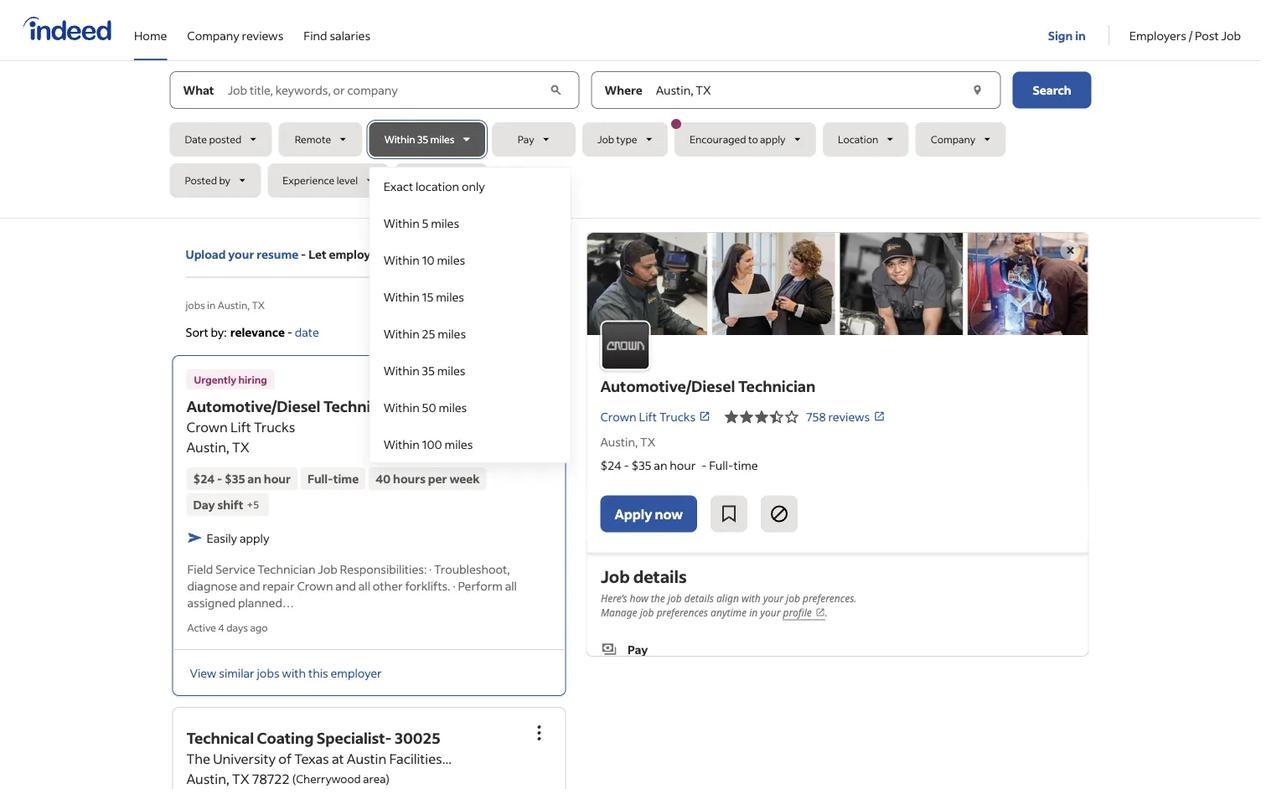 Task type: vqa. For each thing, say whether or not it's contained in the screenshot.
week
yes



Task type: locate. For each thing, give the bounding box(es) containing it.
and down responsibilities:
[[336, 578, 356, 593]]

within for within 10 miles link
[[384, 252, 420, 267]]

home
[[134, 28, 167, 43]]

within 15 miles
[[384, 289, 464, 304]]

-
[[301, 247, 306, 262], [287, 324, 293, 339], [624, 458, 629, 473], [702, 458, 707, 473], [217, 471, 222, 486]]

1 vertical spatial automotive/diesel technician
[[187, 397, 400, 416]]

1 clear image from the left
[[547, 82, 565, 98]]

within for within 35 miles link
[[384, 363, 420, 378]]

hiring
[[238, 373, 267, 386]]

austin, down the
[[187, 771, 229, 788]]

pay down manage
[[627, 642, 648, 657]]

0 horizontal spatial in
[[207, 298, 216, 311]]

miles inside 'link'
[[431, 215, 459, 231]]

0 vertical spatial pay
[[518, 133, 535, 146]]

within 100 miles link
[[370, 426, 571, 463]]

0 vertical spatial in
[[1076, 28, 1086, 43]]

0 vertical spatial jobs
[[186, 298, 205, 311]]

1 horizontal spatial and
[[336, 578, 356, 593]]

company for company reviews
[[187, 28, 240, 43]]

in right anytime
[[749, 606, 758, 620]]

how
[[630, 591, 648, 605]]

(
[[292, 772, 296, 787]]

1 horizontal spatial jobs
[[257, 666, 280, 681]]

0 horizontal spatial 5
[[253, 498, 259, 511]]

job up preferences
[[668, 591, 682, 605]]

1 horizontal spatial in
[[749, 606, 758, 620]]

full- up save this job image
[[709, 458, 734, 473]]

exact location only link
[[370, 168, 571, 205]]

within 15 miles link
[[370, 278, 571, 315]]

2 clear element from the left
[[969, 82, 986, 98]]

all left other
[[359, 578, 371, 593]]

1 vertical spatial 5
[[253, 498, 259, 511]]

)
[[386, 772, 390, 787]]

within left 50 at the left of page
[[384, 400, 420, 415]]

technician left 50 at the left of page
[[323, 397, 400, 416]]

hour down crown lift trucks austin, tx
[[264, 471, 291, 486]]

0 vertical spatial 5
[[422, 215, 429, 231]]

1 horizontal spatial pay
[[627, 642, 648, 657]]

jobs right similar
[[257, 666, 280, 681]]

miles for "within 15 miles" link
[[436, 289, 464, 304]]

5 right shift
[[253, 498, 259, 511]]

reviews right 758
[[829, 409, 870, 424]]

clear image for what
[[547, 82, 565, 98]]

in right sign
[[1076, 28, 1086, 43]]

0 horizontal spatial job
[[640, 606, 654, 620]]

with left this on the left
[[282, 666, 306, 681]]

1 and from the left
[[240, 578, 260, 593]]

0 horizontal spatial hour
[[264, 471, 291, 486]]

field service technician job responsibilities: · troubleshoot, diagnose and repair crown and all other forklifts. · perform all assigned planned…
[[187, 561, 517, 610]]

lift for crown lift trucks austin, tx
[[230, 419, 251, 436]]

1 horizontal spatial reviews
[[829, 409, 870, 424]]

1 horizontal spatial an
[[654, 458, 668, 473]]

pay up exact location only link on the top left of page
[[518, 133, 535, 146]]

job left responsibilities:
[[318, 561, 338, 577]]

austin, down crown lift trucks
[[601, 435, 638, 450]]

job down how
[[640, 606, 654, 620]]

forklifts.
[[405, 578, 451, 593]]

company inside popup button
[[931, 133, 976, 146]]

1 horizontal spatial lift
[[639, 409, 657, 424]]

austin, inside crown lift trucks austin, tx
[[187, 439, 229, 456]]

employers / post job
[[1130, 28, 1241, 43]]

within 35 miles down within 25 miles at the top of the page
[[384, 363, 466, 378]]

within down within 25 miles at the top of the page
[[384, 363, 420, 378]]

menu
[[369, 167, 571, 464]]

miles up within 50 miles link
[[437, 363, 466, 378]]

· up "forklifts."
[[429, 561, 432, 577]]

an down austin, tx
[[654, 458, 668, 473]]

0 horizontal spatial an
[[248, 471, 262, 486]]

crown down 'urgently'
[[187, 419, 228, 436]]

2 vertical spatial technician
[[258, 561, 316, 577]]

0 horizontal spatial $35
[[225, 471, 245, 486]]

1 horizontal spatial full-
[[709, 458, 734, 473]]

lift inside crown lift trucks austin, tx
[[230, 419, 251, 436]]

miles up you
[[431, 215, 459, 231]]

details
[[633, 565, 687, 587], [684, 591, 714, 605]]

$24 - $35 an hour - full-time
[[601, 458, 758, 473]]

within 35 miles
[[384, 133, 455, 146], [384, 363, 466, 378]]

$35 for $24 - $35 an hour
[[225, 471, 245, 486]]

1 vertical spatial ·
[[453, 578, 456, 593]]

in up by:
[[207, 298, 216, 311]]

0 vertical spatial ·
[[429, 561, 432, 577]]

and down service
[[240, 578, 260, 593]]

hour for $24 - $35 an hour - full-time
[[670, 458, 696, 473]]

facilities...
[[389, 751, 452, 768]]

trucks
[[660, 409, 696, 424], [254, 419, 295, 436]]

35 inside dropdown button
[[417, 133, 429, 146]]

0 horizontal spatial clear image
[[547, 82, 565, 98]]

trucks for crown lift trucks austin, tx
[[254, 419, 295, 436]]

details up manage job preferences anytime in your on the bottom
[[684, 591, 714, 605]]

$24 down austin, tx
[[601, 458, 622, 473]]

lift
[[639, 409, 657, 424], [230, 419, 251, 436]]

within 35 miles button
[[369, 122, 485, 157]]

reviews left find at the left of the page
[[242, 28, 284, 43]]

in for jobs
[[207, 298, 216, 311]]

job left the type at the top
[[598, 133, 615, 146]]

your left profile at the bottom right
[[760, 606, 780, 620]]

tx down "university"
[[232, 771, 249, 788]]

· down troubleshoot,
[[453, 578, 456, 593]]

1 vertical spatial with
[[282, 666, 306, 681]]

within for within 50 miles link
[[384, 400, 420, 415]]

all
[[359, 578, 371, 593], [505, 578, 517, 593]]

35 up exact location only
[[417, 133, 429, 146]]

trucks up $24 - $35 an hour - full-time
[[660, 409, 696, 424]]

an up +
[[248, 471, 262, 486]]

·
[[429, 561, 432, 577], [453, 578, 456, 593]]

758
[[806, 409, 826, 424]]

- down austin, tx
[[624, 458, 629, 473]]

technician up 3.4 out of 5 stars. link to 758 company reviews (opens in a new tab) image
[[738, 376, 816, 396]]

remote button
[[279, 122, 363, 157]]

0 horizontal spatial pay
[[518, 133, 535, 146]]

posted by button
[[170, 163, 261, 198]]

apply right easily
[[240, 530, 269, 546]]

miles right 15
[[436, 289, 464, 304]]

details up the
[[633, 565, 687, 587]]

this
[[308, 666, 328, 681]]

within left 25
[[384, 326, 420, 341]]

experience level
[[283, 174, 358, 187]]

hours
[[393, 471, 426, 486]]

0 vertical spatial reviews
[[242, 28, 284, 43]]

preferences.
[[803, 591, 857, 605]]

diagnose
[[187, 578, 237, 593]]

lift down urgently hiring
[[230, 419, 251, 436]]

0 horizontal spatial crown
[[187, 419, 228, 436]]

0 horizontal spatial company
[[187, 28, 240, 43]]

within inside 'link'
[[384, 215, 420, 231]]

1 vertical spatial 35
[[422, 363, 435, 378]]

0 vertical spatial technician
[[738, 376, 816, 396]]

reviews for 758 reviews
[[829, 409, 870, 424]]

35 down 25
[[422, 363, 435, 378]]

0 horizontal spatial trucks
[[254, 419, 295, 436]]

in for sign
[[1076, 28, 1086, 43]]

similar
[[219, 666, 255, 681]]

1 horizontal spatial company
[[931, 133, 976, 146]]

miles right the 100
[[445, 437, 473, 452]]

1 horizontal spatial hour
[[670, 458, 696, 473]]

5 up you
[[422, 215, 429, 231]]

1 horizontal spatial clear image
[[969, 82, 986, 98]]

clear element up "pay" dropdown button
[[547, 82, 565, 98]]

1 horizontal spatial $35
[[632, 458, 652, 473]]

$35
[[632, 458, 652, 473], [225, 471, 245, 486]]

within left 10 on the left top
[[384, 252, 420, 267]]

1 vertical spatial company
[[931, 133, 976, 146]]

50
[[422, 400, 436, 415]]

within up find
[[384, 215, 420, 231]]

crown
[[601, 409, 637, 424], [187, 419, 228, 436], [297, 578, 333, 593]]

crown inside the crown lift trucks link
[[601, 409, 637, 424]]

location
[[416, 179, 459, 194]]

find
[[390, 247, 413, 262]]

active
[[187, 621, 216, 634]]

clear element
[[547, 82, 565, 98], [969, 82, 986, 98]]

hour up the now
[[670, 458, 696, 473]]

tx up $24 - $35 an hour
[[232, 439, 249, 456]]

location
[[838, 133, 879, 146]]

crown inside crown lift trucks austin, tx
[[187, 419, 228, 436]]

automotive/diesel down "hiring"
[[187, 397, 321, 416]]

automotive/diesel technician down "hiring"
[[187, 397, 400, 416]]

0 vertical spatial automotive/diesel technician
[[601, 376, 816, 396]]

of
[[278, 751, 292, 768]]

2 clear image from the left
[[969, 82, 986, 98]]

within 25 miles link
[[370, 315, 571, 352]]

miles for the within 25 miles link at the top left
[[438, 326, 466, 341]]

easily apply
[[207, 530, 269, 546]]

profile link
[[783, 606, 825, 620]]

2 horizontal spatial in
[[1076, 28, 1086, 43]]

with right align
[[741, 591, 761, 605]]

0 vertical spatial 35
[[417, 133, 429, 146]]

full-
[[709, 458, 734, 473], [308, 471, 333, 486]]

crown lift trucks logo image
[[587, 233, 1088, 335], [601, 321, 651, 371]]

planned…
[[238, 595, 294, 610]]

1 vertical spatial reviews
[[829, 409, 870, 424]]

automotive/diesel
[[601, 376, 735, 396], [187, 397, 321, 416]]

miles right 50 at the left of page
[[439, 400, 467, 415]]

perform
[[458, 578, 503, 593]]

1 horizontal spatial technician
[[323, 397, 400, 416]]

1 horizontal spatial automotive/diesel
[[601, 376, 735, 396]]

1 horizontal spatial crown
[[297, 578, 333, 593]]

miles for within 10 miles link
[[437, 252, 465, 267]]

None search field
[[170, 71, 1092, 464]]

full- left 40
[[308, 471, 333, 486]]

you
[[415, 247, 436, 262]]

0 horizontal spatial all
[[359, 578, 371, 593]]

1 vertical spatial within 35 miles
[[384, 363, 466, 378]]

within left 15
[[384, 289, 420, 304]]

within 35 miles link
[[370, 352, 571, 389]]

78722
[[252, 771, 290, 788]]

company reviews
[[187, 28, 284, 43]]

0 vertical spatial details
[[633, 565, 687, 587]]

crown up austin, tx
[[601, 409, 637, 424]]

find salaries link
[[304, 0, 371, 57]]

sign in link
[[1048, 1, 1089, 58]]

- left let
[[301, 247, 306, 262]]

within left the 100
[[384, 437, 420, 452]]

lift up austin, tx
[[639, 409, 657, 424]]

0 vertical spatial apply
[[760, 133, 786, 146]]

view similar jobs with this employer
[[190, 666, 382, 681]]

job inside "dropdown button"
[[598, 133, 615, 146]]

miles for within 35 miles link
[[437, 363, 466, 378]]

- down the crown lift trucks link
[[702, 458, 707, 473]]

$35 down austin, tx
[[632, 458, 652, 473]]

an for $24 - $35 an hour
[[248, 471, 262, 486]]

758 reviews link
[[806, 409, 885, 424]]

clear image up company popup button
[[969, 82, 986, 98]]

save this job image
[[719, 504, 739, 524]]

time
[[734, 458, 758, 473], [333, 471, 359, 486]]

jobs up sort
[[186, 298, 205, 311]]

job up profile at the bottom right
[[786, 591, 800, 605]]

technician up repair
[[258, 561, 316, 577]]

clear element up company popup button
[[969, 82, 986, 98]]

exact location only
[[384, 179, 485, 194]]

apply right to
[[760, 133, 786, 146]]

1 horizontal spatial 5
[[422, 215, 429, 231]]

clear image up "pay" dropdown button
[[547, 82, 565, 98]]

crown right repair
[[297, 578, 333, 593]]

miles right 10 on the left top
[[437, 252, 465, 267]]

2 horizontal spatial crown
[[601, 409, 637, 424]]

automotive/diesel technician up the crown lift trucks link
[[601, 376, 816, 396]]

technician inside field service technician job responsibilities: · troubleshoot, diagnose and repair crown and all other forklifts. · perform all assigned planned…
[[258, 561, 316, 577]]

area
[[363, 772, 386, 787]]

$24 up day
[[193, 471, 215, 486]]

crown inside field service technician job responsibilities: · troubleshoot, diagnose and repair crown and all other forklifts. · perform all assigned planned…
[[297, 578, 333, 593]]

0 vertical spatial company
[[187, 28, 240, 43]]

0 horizontal spatial automotive/diesel
[[187, 397, 321, 416]]

1 clear element from the left
[[547, 82, 565, 98]]

1 horizontal spatial clear element
[[969, 82, 986, 98]]

clear element for what
[[547, 82, 565, 98]]

0 horizontal spatial $24
[[193, 471, 215, 486]]

0 horizontal spatial technician
[[258, 561, 316, 577]]

austin
[[347, 751, 387, 768]]

within up exact
[[384, 133, 415, 146]]

1 horizontal spatial ·
[[453, 578, 456, 593]]

here's how the job details align with your job preferences.
[[601, 591, 857, 605]]

all right perform
[[505, 578, 517, 593]]

sign
[[1048, 28, 1073, 43]]

1 horizontal spatial job
[[668, 591, 682, 605]]

0 horizontal spatial and
[[240, 578, 260, 593]]

1 horizontal spatial trucks
[[660, 409, 696, 424]]

time down 3.4 out of 5 stars. link to 758 company reviews (opens in a new tab) image
[[734, 458, 758, 473]]

austin, up $24 - $35 an hour
[[187, 439, 229, 456]]

automotive/diesel up the crown lift trucks link
[[601, 376, 735, 396]]

0 horizontal spatial apply
[[240, 530, 269, 546]]

1 vertical spatial in
[[207, 298, 216, 311]]

trucks inside crown lift trucks austin, tx
[[254, 419, 295, 436]]

technical coating specialist- 30025 button
[[187, 729, 441, 748]]

0 vertical spatial within 35 miles
[[384, 133, 455, 146]]

here's
[[601, 591, 627, 605]]

salaries
[[330, 28, 371, 43]]

1 horizontal spatial $24
[[601, 458, 622, 473]]

trucks down automotive/diesel technician button
[[254, 419, 295, 436]]

1 horizontal spatial apply
[[760, 133, 786, 146]]

posted by
[[185, 174, 230, 187]]

with
[[741, 591, 761, 605], [282, 666, 306, 681]]

miles right 25
[[438, 326, 466, 341]]

miles up location on the top
[[431, 133, 455, 146]]

1 vertical spatial jobs
[[257, 666, 280, 681]]

$35 up shift
[[225, 471, 245, 486]]

1 vertical spatial apply
[[240, 530, 269, 546]]

day shift + 5
[[193, 497, 259, 512]]

10
[[422, 252, 435, 267]]

profile
[[783, 606, 812, 620]]

clear image
[[547, 82, 565, 98], [969, 82, 986, 98]]

2 all from the left
[[505, 578, 517, 593]]

clear element for where
[[969, 82, 986, 98]]

0 horizontal spatial reviews
[[242, 28, 284, 43]]

employer
[[331, 666, 382, 681]]

within 35 miles up exact location only
[[384, 133, 455, 146]]

0 horizontal spatial ·
[[429, 561, 432, 577]]

time left 40
[[333, 471, 359, 486]]

0 horizontal spatial clear element
[[547, 82, 565, 98]]

job actions menu is collapsed image
[[529, 723, 549, 744]]

40 hours per week
[[376, 471, 480, 486]]

1 horizontal spatial with
[[741, 591, 761, 605]]

the
[[187, 751, 210, 768]]

within 35 miles inside within 35 miles link
[[384, 363, 466, 378]]

$24
[[601, 458, 622, 473], [193, 471, 215, 486]]

0 horizontal spatial lift
[[230, 419, 251, 436]]

1 horizontal spatial all
[[505, 578, 517, 593]]



Task type: describe. For each thing, give the bounding box(es) containing it.
home link
[[134, 0, 167, 57]]

$24 - $35 an hour
[[193, 471, 291, 486]]

job inside field service technician job responsibilities: · troubleshoot, diagnose and repair crown and all other forklifts. · perform all assigned planned…
[[318, 561, 338, 577]]

date
[[185, 133, 207, 146]]

austin, inside technical coating specialist- 30025 the university of texas at austin facilities... austin, tx 78722 ( cherrywood area )
[[187, 771, 229, 788]]

job up the here's
[[601, 565, 630, 587]]

job type button
[[583, 122, 668, 157]]

2 vertical spatial in
[[749, 606, 758, 620]]

lift for crown lift trucks
[[639, 409, 657, 424]]

within for "within 15 miles" link
[[384, 289, 420, 304]]

per
[[428, 471, 447, 486]]

automotive/diesel technician button
[[187, 397, 400, 416]]

apply now button
[[601, 496, 697, 533]]

2 horizontal spatial technician
[[738, 376, 816, 396]]

responsibilities:
[[340, 561, 427, 577]]

your right upload on the top of page
[[228, 247, 254, 262]]

within 25 miles
[[384, 326, 466, 341]]

apply now
[[615, 505, 683, 523]]

level
[[337, 174, 358, 187]]

texas
[[294, 751, 329, 768]]

within 5 miles link
[[370, 205, 571, 241]]

coating
[[257, 729, 314, 748]]

austin, tx
[[601, 435, 656, 450]]

miles for within 5 miles 'link' on the top left
[[431, 215, 459, 231]]

at
[[332, 751, 344, 768]]

0 horizontal spatial time
[[333, 471, 359, 486]]

within 50 miles
[[384, 400, 467, 415]]

0 vertical spatial with
[[741, 591, 761, 605]]

crown for crown lift trucks austin, tx
[[187, 419, 228, 436]]

post
[[1195, 28, 1219, 43]]

manage
[[601, 606, 637, 620]]

25
[[422, 326, 436, 341]]

tx inside technical coating specialist- 30025 the university of texas at austin facilities... austin, tx 78722 ( cherrywood area )
[[232, 771, 249, 788]]

0 horizontal spatial with
[[282, 666, 306, 681]]

- left date
[[287, 324, 293, 339]]

week
[[450, 471, 480, 486]]

.
[[825, 606, 828, 620]]

5 inside 'link'
[[422, 215, 429, 231]]

1 horizontal spatial automotive/diesel technician
[[601, 376, 816, 396]]

1 vertical spatial technician
[[323, 397, 400, 416]]

miles inside dropdown button
[[431, 133, 455, 146]]

urgently
[[194, 373, 236, 386]]

0 vertical spatial automotive/diesel
[[601, 376, 735, 396]]

miles for within 100 miles link
[[445, 437, 473, 452]]

1 vertical spatial details
[[684, 591, 714, 605]]

ago
[[250, 621, 268, 634]]

within 35 miles inside within 35 miles dropdown button
[[384, 133, 455, 146]]

anytime
[[711, 606, 747, 620]]

2 and from the left
[[336, 578, 356, 593]]

urgently hiring
[[194, 373, 267, 386]]

where
[[605, 83, 643, 98]]

within for within 5 miles 'link' on the top left
[[384, 215, 420, 231]]

date posted button
[[170, 122, 272, 157]]

specialist-
[[317, 729, 392, 748]]

Where field
[[653, 72, 968, 109]]

remote
[[295, 133, 331, 146]]

- up day shift + 5
[[217, 471, 222, 486]]

employers / post job link
[[1130, 0, 1241, 57]]

$24 for $24 - $35 an hour
[[193, 471, 215, 486]]

2 horizontal spatial job
[[786, 591, 800, 605]]

3.4 out of 5 stars. link to 758 company reviews (opens in a new tab) image
[[724, 407, 800, 427]]

0 horizontal spatial full-
[[308, 471, 333, 486]]

cherrywood
[[296, 772, 361, 787]]

encouraged
[[690, 133, 746, 146]]

sign in
[[1048, 28, 1086, 43]]

1 all from the left
[[359, 578, 371, 593]]

What field
[[224, 72, 546, 109]]

date link
[[295, 324, 319, 339]]

not interested image
[[769, 504, 790, 524]]

company button
[[916, 122, 1006, 157]]

location button
[[823, 122, 909, 157]]

crown for crown lift trucks
[[601, 409, 637, 424]]

type
[[617, 133, 637, 146]]

apply inside dropdown button
[[760, 133, 786, 146]]

within for within 100 miles link
[[384, 437, 420, 452]]

within inside dropdown button
[[384, 133, 415, 146]]

university
[[213, 751, 276, 768]]

trucks for crown lift trucks
[[660, 409, 696, 424]]

align
[[716, 591, 739, 605]]

0 horizontal spatial jobs
[[186, 298, 205, 311]]

by:
[[211, 324, 227, 339]]

manage job preferences anytime in your
[[601, 606, 783, 620]]

upload your resume - let employers find you
[[186, 247, 436, 262]]

/
[[1189, 28, 1193, 43]]

none search field containing what
[[170, 71, 1092, 464]]

jobs in austin, tx
[[186, 298, 265, 311]]

tx up relevance
[[252, 298, 265, 311]]

crown lift trucks austin, tx
[[187, 419, 295, 456]]

date posted
[[185, 133, 242, 146]]

find salaries
[[304, 28, 371, 43]]

miles for within 50 miles link
[[439, 400, 467, 415]]

company reviews link
[[187, 0, 284, 57]]

only
[[462, 179, 485, 194]]

technical coating specialist- 30025 the university of texas at austin facilities... austin, tx 78722 ( cherrywood area )
[[187, 729, 452, 788]]

company for company
[[931, 133, 976, 146]]

search button
[[1013, 72, 1092, 109]]

sort
[[186, 324, 209, 339]]

easily
[[207, 530, 237, 546]]

to
[[748, 133, 758, 146]]

apply
[[615, 505, 652, 523]]

within 50 miles link
[[370, 389, 571, 426]]

an for $24 - $35 an hour - full-time
[[654, 458, 668, 473]]

job right post at the right of the page
[[1222, 28, 1241, 43]]

menu containing exact location only
[[369, 167, 571, 464]]

1 vertical spatial automotive/diesel
[[187, 397, 321, 416]]

0 horizontal spatial automotive/diesel technician
[[187, 397, 400, 416]]

tx down crown lift trucks
[[640, 435, 656, 450]]

tx inside crown lift trucks austin, tx
[[232, 439, 249, 456]]

40
[[376, 471, 391, 486]]

upload your resume link
[[186, 246, 299, 263]]

assigned
[[187, 595, 236, 610]]

1 vertical spatial pay
[[627, 642, 648, 657]]

758 reviews
[[806, 409, 870, 424]]

$35 for $24 - $35 an hour - full-time
[[632, 458, 652, 473]]

full-time
[[308, 471, 359, 486]]

within for the within 25 miles link at the top left
[[384, 326, 420, 341]]

$24 for $24 - $35 an hour - full-time
[[601, 458, 622, 473]]

reviews for company reviews
[[242, 28, 284, 43]]

within 100 miles
[[384, 437, 473, 452]]

30025
[[395, 729, 441, 748]]

5 inside day shift + 5
[[253, 498, 259, 511]]

the
[[651, 591, 665, 605]]

within 5 miles
[[384, 215, 459, 231]]

crown lift trucks
[[601, 409, 696, 424]]

pay inside dropdown button
[[518, 133, 535, 146]]

let
[[309, 247, 327, 262]]

crown lift trucks link
[[601, 408, 711, 426]]

employers
[[329, 247, 388, 262]]

posted
[[209, 133, 242, 146]]

relevance
[[230, 324, 285, 339]]

1 horizontal spatial time
[[734, 458, 758, 473]]

troubleshoot,
[[434, 561, 510, 577]]

your up profile at the bottom right
[[763, 591, 783, 605]]

shift
[[217, 497, 243, 512]]

exact
[[384, 179, 413, 194]]

austin, up by:
[[218, 298, 250, 311]]

hour for $24 - $35 an hour
[[264, 471, 291, 486]]

close job details image
[[1061, 241, 1081, 261]]

clear image for where
[[969, 82, 986, 98]]

days
[[227, 621, 248, 634]]



